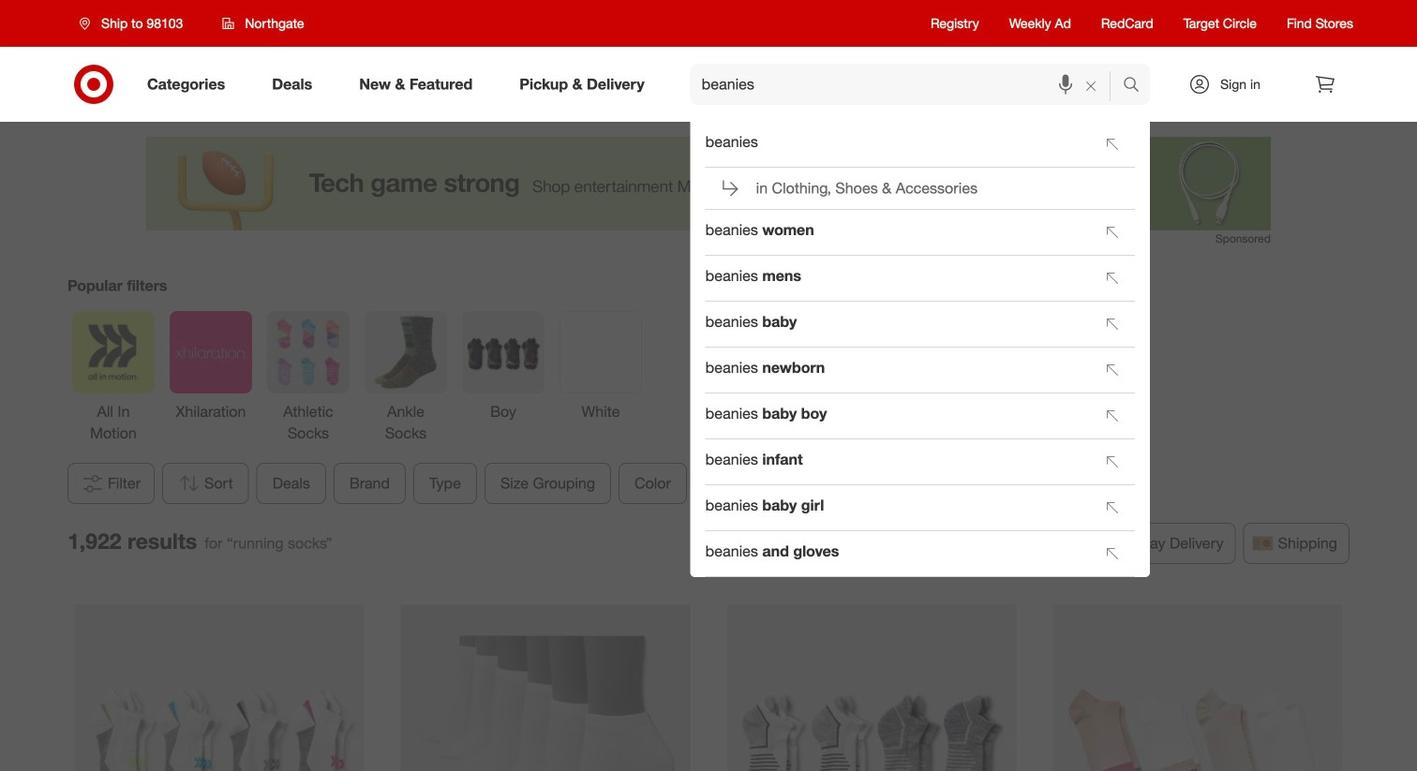 Task type: vqa. For each thing, say whether or not it's contained in the screenshot.
Hanes Premium Women's 6pk Cushioned No Show Socks - 5-9 image
yes



Task type: locate. For each thing, give the bounding box(es) containing it.
women's active sole cushioned 4pk no show with heel tab athletic socks - all in motion™ 4-10 image
[[75, 605, 364, 772], [75, 605, 364, 772]]

What can we help you find? suggestions appear below search field
[[691, 64, 1128, 105]]

women's 4pk colorblock no show athletic socks - all in motion™ 4-10 image
[[1054, 605, 1343, 772], [1054, 605, 1343, 772]]

women's active accents cushioned 4pk no show tab athletic socks - all in motion™ 4-10 image
[[727, 605, 1017, 772], [727, 605, 1017, 772]]

advertisement element
[[146, 137, 1272, 231]]

hanes premium women's 6pk cushioned no show socks - 5-9 image
[[401, 605, 691, 772], [401, 605, 691, 772]]



